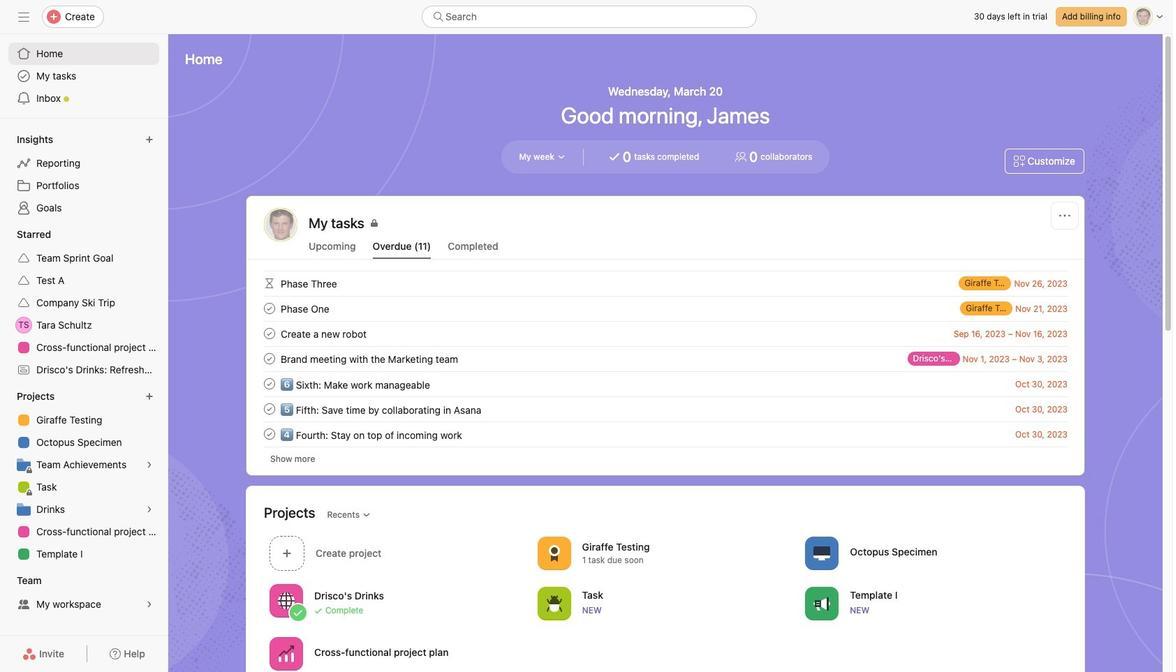 Task type: describe. For each thing, give the bounding box(es) containing it.
new insights image
[[145, 136, 154, 144]]

3 list item from the top
[[247, 321, 1085, 347]]

globe image
[[278, 593, 295, 610]]

insights element
[[0, 127, 168, 222]]

teams element
[[0, 569, 168, 619]]

computer image
[[814, 545, 831, 562]]

new project or portfolio image
[[145, 393, 154, 401]]

starred element
[[0, 222, 168, 384]]

mark complete checkbox for seventh list item
[[261, 426, 278, 443]]

mark complete image for 2nd list item from the bottom
[[261, 401, 278, 418]]

mark complete checkbox for 3rd list item from the bottom of the page
[[261, 376, 278, 393]]

see details, drinks image
[[145, 506, 154, 514]]

see details, my workspace image
[[145, 601, 154, 609]]

mark complete checkbox for 4th list item from the bottom
[[261, 351, 278, 367]]

hide sidebar image
[[18, 11, 29, 22]]

mark complete checkbox for second list item
[[261, 300, 278, 317]]

2 list item from the top
[[247, 296, 1085, 321]]

bug image
[[546, 596, 563, 612]]



Task type: locate. For each thing, give the bounding box(es) containing it.
4 mark complete image from the top
[[261, 426, 278, 443]]

Mark complete checkbox
[[261, 300, 278, 317], [261, 401, 278, 418]]

3 mark complete checkbox from the top
[[261, 376, 278, 393]]

mark complete checkbox for fifth list item from the bottom
[[261, 326, 278, 342]]

0 vertical spatial mark complete checkbox
[[261, 300, 278, 317]]

5 list item from the top
[[247, 372, 1085, 397]]

mark complete image for fifth list item from the bottom
[[261, 326, 278, 342]]

1 mark complete image from the top
[[261, 326, 278, 342]]

mark complete image for seventh list item
[[261, 426, 278, 443]]

3 mark complete image from the top
[[261, 401, 278, 418]]

mark complete image for 4th list item from the bottom
[[261, 351, 278, 367]]

mark complete image for second list item
[[261, 300, 278, 317]]

1 vertical spatial mark complete image
[[261, 376, 278, 393]]

1 mark complete image from the top
[[261, 300, 278, 317]]

see details, team achievements image
[[145, 461, 154, 469]]

global element
[[0, 34, 168, 118]]

actions image
[[1060, 210, 1071, 221]]

1 mark complete checkbox from the top
[[261, 326, 278, 342]]

0 vertical spatial mark complete image
[[261, 300, 278, 317]]

dependencies image
[[261, 275, 278, 292]]

ribbon image
[[546, 545, 563, 562]]

Mark complete checkbox
[[261, 326, 278, 342], [261, 351, 278, 367], [261, 376, 278, 393], [261, 426, 278, 443]]

mark complete image
[[261, 300, 278, 317], [261, 376, 278, 393]]

1 list item from the top
[[247, 271, 1085, 296]]

mark complete image
[[261, 326, 278, 342], [261, 351, 278, 367], [261, 401, 278, 418], [261, 426, 278, 443]]

4 list item from the top
[[247, 347, 1085, 372]]

2 mark complete checkbox from the top
[[261, 401, 278, 418]]

list box
[[422, 6, 757, 28]]

6 list item from the top
[[247, 397, 1085, 422]]

4 mark complete checkbox from the top
[[261, 426, 278, 443]]

mark complete checkbox for 2nd list item from the bottom
[[261, 401, 278, 418]]

megaphone image
[[814, 596, 831, 612]]

2 mark complete image from the top
[[261, 351, 278, 367]]

2 mark complete image from the top
[[261, 376, 278, 393]]

list item
[[247, 271, 1085, 296], [247, 296, 1085, 321], [247, 321, 1085, 347], [247, 347, 1085, 372], [247, 372, 1085, 397], [247, 397, 1085, 422], [247, 422, 1085, 447]]

projects element
[[0, 384, 168, 569]]

2 mark complete checkbox from the top
[[261, 351, 278, 367]]

7 list item from the top
[[247, 422, 1085, 447]]

mark complete image for 3rd list item from the bottom of the page
[[261, 376, 278, 393]]

1 mark complete checkbox from the top
[[261, 300, 278, 317]]

1 vertical spatial mark complete checkbox
[[261, 401, 278, 418]]

graph image
[[278, 646, 295, 663]]



Task type: vqa. For each thing, say whether or not it's contained in the screenshot.
What's
no



